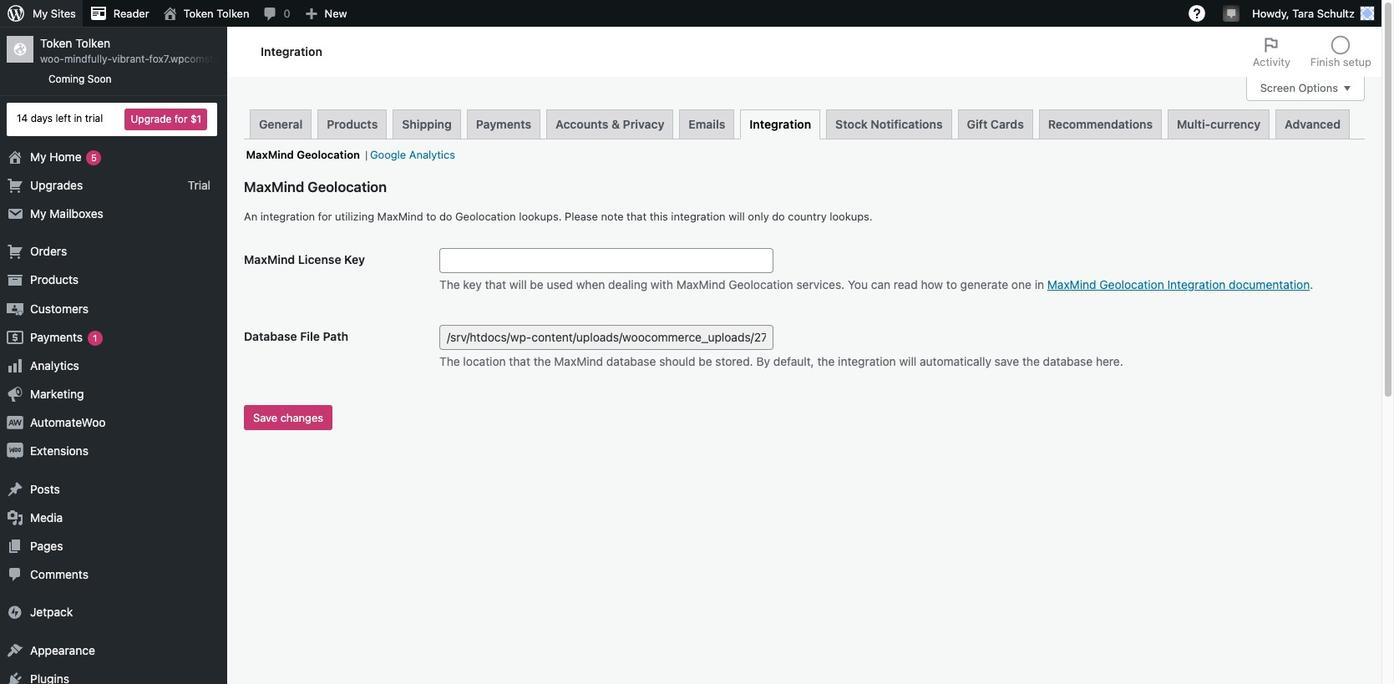 Task type: locate. For each thing, give the bounding box(es) containing it.
key
[[463, 278, 482, 292]]

upgrade for $1
[[131, 112, 201, 125]]

5
[[91, 152, 97, 163]]

0 horizontal spatial the
[[534, 354, 551, 368]]

toolbar navigation
[[0, 0, 1382, 30]]

tolken inside 'token tolken' link
[[217, 7, 249, 20]]

1 lookups. from the left
[[519, 209, 562, 223]]

integration right an
[[260, 209, 315, 223]]

analytics up marketing
[[30, 358, 79, 373]]

0 horizontal spatial analytics
[[30, 358, 79, 373]]

tolken for token tolken woo-mindfully-vibrant-fox7.wpcomstaging.com coming soon
[[75, 36, 110, 50]]

maxmind right with
[[677, 278, 726, 292]]

the left location in the left of the page
[[440, 354, 460, 368]]

1 horizontal spatial payments
[[476, 117, 532, 131]]

maxmind license key
[[244, 252, 365, 267]]

howdy,
[[1253, 7, 1290, 20]]

0 vertical spatial be
[[530, 278, 544, 292]]

0 horizontal spatial lookups.
[[519, 209, 562, 223]]

products link up 1
[[0, 266, 227, 295]]

tolken left 0 link
[[217, 7, 249, 20]]

0 horizontal spatial token
[[40, 36, 72, 50]]

my for my sites
[[33, 7, 48, 20]]

stock
[[836, 117, 868, 131]]

token inside 'token tolken' link
[[184, 7, 214, 20]]

to right how
[[947, 278, 957, 292]]

0 vertical spatial products
[[327, 117, 378, 131]]

posts
[[30, 482, 60, 496]]

0 horizontal spatial do
[[439, 209, 452, 223]]

fox7.wpcomstaging.com
[[149, 53, 262, 65]]

notification image
[[1225, 6, 1239, 19]]

2 horizontal spatial that
[[627, 209, 647, 223]]

payments for payments 1
[[30, 330, 83, 344]]

2 vertical spatial integration
[[1168, 278, 1226, 292]]

the right save
[[1023, 354, 1040, 368]]

this
[[650, 209, 668, 223]]

0 vertical spatial integration
[[261, 44, 322, 58]]

.
[[1310, 278, 1314, 292]]

the
[[440, 278, 460, 292], [440, 354, 460, 368]]

by
[[757, 354, 770, 368]]

1 vertical spatial products
[[30, 273, 79, 287]]

0 vertical spatial my
[[33, 7, 48, 20]]

howdy, tara schultz
[[1253, 7, 1355, 20]]

that left this
[[627, 209, 647, 223]]

only
[[748, 209, 769, 223]]

orders link
[[0, 237, 227, 266]]

2 vertical spatial my
[[30, 206, 46, 221]]

integration right default,
[[838, 354, 896, 368]]

integration left the "documentation"
[[1168, 278, 1226, 292]]

the for the key that will be used when dealing with maxmind geolocation services. you can read how to generate one in maxmind geolocation integration documentation .
[[440, 278, 460, 292]]

0 vertical spatial in
[[74, 112, 82, 125]]

analytics down the shipping at the left top of the page
[[409, 147, 455, 161]]

the right default,
[[818, 354, 835, 368]]

for left $1
[[174, 112, 188, 125]]

integration
[[260, 209, 315, 223], [671, 209, 726, 223], [838, 354, 896, 368]]

0 vertical spatial tolken
[[217, 7, 249, 20]]

1 horizontal spatial products
[[327, 117, 378, 131]]

tolken up mindfully-
[[75, 36, 110, 50]]

can
[[871, 278, 891, 292]]

documentation
[[1229, 278, 1310, 292]]

maxmind geolocation | google analytics
[[246, 147, 455, 161]]

one
[[1012, 278, 1032, 292]]

orders
[[30, 244, 67, 258]]

1 vertical spatial products link
[[0, 266, 227, 295]]

analytics
[[409, 147, 455, 161], [30, 358, 79, 373]]

2 horizontal spatial will
[[899, 354, 917, 368]]

1 vertical spatial tolken
[[75, 36, 110, 50]]

1 vertical spatial the
[[440, 354, 460, 368]]

integration right this
[[671, 209, 726, 223]]

that right key
[[485, 278, 506, 292]]

1 vertical spatial integration
[[750, 117, 811, 131]]

do right only
[[772, 209, 785, 223]]

0 vertical spatial token
[[184, 7, 214, 20]]

extensions link
[[0, 437, 227, 466]]

2 database from the left
[[1043, 354, 1093, 368]]

be left used
[[530, 278, 544, 292]]

1 horizontal spatial that
[[509, 354, 531, 368]]

will left used
[[510, 278, 527, 292]]

that for be
[[485, 278, 506, 292]]

geolocation left the services. on the top right of page
[[729, 278, 794, 292]]

soon
[[88, 73, 112, 85]]

to down 'google analytics' link
[[426, 209, 436, 223]]

the
[[534, 354, 551, 368], [818, 354, 835, 368], [1023, 354, 1040, 368]]

payments
[[476, 117, 532, 131], [30, 330, 83, 344]]

recommendations link
[[1039, 109, 1162, 138]]

2 lookups. from the left
[[830, 209, 873, 223]]

comments
[[30, 568, 88, 582]]

will
[[729, 209, 745, 223], [510, 278, 527, 292], [899, 354, 917, 368]]

0 vertical spatial payments
[[476, 117, 532, 131]]

token for token tolken
[[184, 7, 214, 20]]

0 vertical spatial will
[[729, 209, 745, 223]]

database file path
[[244, 329, 348, 343]]

comments link
[[0, 561, 227, 589]]

payments inside main menu navigation
[[30, 330, 83, 344]]

2 horizontal spatial integration
[[838, 354, 896, 368]]

database
[[244, 329, 297, 343]]

maxmind right utilizing in the left of the page
[[377, 209, 423, 223]]

in right left
[[74, 112, 82, 125]]

0 horizontal spatial in
[[74, 112, 82, 125]]

0 horizontal spatial for
[[174, 112, 188, 125]]

1 horizontal spatial for
[[318, 209, 332, 223]]

None text field
[[440, 325, 774, 350]]

1 the from the top
[[440, 278, 460, 292]]

database left should on the left bottom of page
[[606, 354, 656, 368]]

payments right shipping link
[[476, 117, 532, 131]]

my left the sites
[[33, 7, 48, 20]]

accounts & privacy
[[556, 117, 665, 131]]

0 horizontal spatial tolken
[[75, 36, 110, 50]]

the for the location that the maxmind database should be stored. by default, the integration will automatically save the database here.
[[440, 354, 460, 368]]

in inside navigation
[[74, 112, 82, 125]]

my mailboxes
[[30, 206, 103, 221]]

integration down 0
[[261, 44, 322, 58]]

0 horizontal spatial that
[[485, 278, 506, 292]]

the left key
[[440, 278, 460, 292]]

1 vertical spatial token
[[40, 36, 72, 50]]

generate
[[961, 278, 1009, 292]]

products up maxmind geolocation | google analytics
[[327, 117, 378, 131]]

0 horizontal spatial database
[[606, 354, 656, 368]]

location
[[463, 354, 506, 368]]

0 horizontal spatial products
[[30, 273, 79, 287]]

general link
[[250, 109, 312, 138]]

emails
[[689, 117, 726, 131]]

tolken
[[217, 7, 249, 20], [75, 36, 110, 50]]

1 vertical spatial in
[[1035, 278, 1044, 292]]

will left only
[[729, 209, 745, 223]]

1 horizontal spatial analytics
[[409, 147, 455, 161]]

the right location in the left of the page
[[534, 354, 551, 368]]

1 vertical spatial that
[[485, 278, 506, 292]]

the location that the maxmind database should be stored. by default, the integration will automatically save the database here.
[[440, 354, 1124, 368]]

0 vertical spatial analytics
[[409, 147, 455, 161]]

token inside token tolken woo-mindfully-vibrant-fox7.wpcomstaging.com coming soon
[[40, 36, 72, 50]]

1 vertical spatial my
[[30, 149, 46, 163]]

mindfully-
[[64, 53, 112, 65]]

my
[[33, 7, 48, 20], [30, 149, 46, 163], [30, 206, 46, 221]]

1 horizontal spatial will
[[729, 209, 745, 223]]

1 the from the left
[[534, 354, 551, 368]]

media link
[[0, 504, 227, 532]]

maxmind right one
[[1048, 278, 1097, 292]]

posts link
[[0, 475, 227, 504]]

my down upgrades
[[30, 206, 46, 221]]

file
[[300, 329, 320, 343]]

do down 'google analytics' link
[[439, 209, 452, 223]]

be right should on the left bottom of page
[[699, 354, 712, 368]]

save
[[253, 411, 278, 425]]

my left home
[[30, 149, 46, 163]]

database left the here.
[[1043, 354, 1093, 368]]

default,
[[774, 354, 814, 368]]

tara
[[1293, 7, 1314, 20]]

1 horizontal spatial the
[[818, 354, 835, 368]]

0 horizontal spatial payments
[[30, 330, 83, 344]]

2 vertical spatial that
[[509, 354, 531, 368]]

setup
[[1343, 55, 1372, 69]]

1 horizontal spatial be
[[699, 354, 712, 368]]

accounts
[[556, 117, 609, 131]]

1 vertical spatial to
[[947, 278, 957, 292]]

coming
[[48, 73, 85, 85]]

payments inside payments link
[[476, 117, 532, 131]]

2 the from the top
[[440, 354, 460, 368]]

1
[[93, 332, 97, 343]]

1 horizontal spatial tolken
[[217, 7, 249, 20]]

1 vertical spatial payments
[[30, 330, 83, 344]]

be
[[530, 278, 544, 292], [699, 354, 712, 368]]

products link up maxmind geolocation | google analytics
[[318, 109, 387, 138]]

token up woo-
[[40, 36, 72, 50]]

shipping link
[[393, 109, 461, 138]]

2 horizontal spatial the
[[1023, 354, 1040, 368]]

upgrade
[[131, 112, 172, 125]]

integration left stock
[[750, 117, 811, 131]]

finish setup
[[1311, 55, 1372, 69]]

tab list containing activity
[[1243, 27, 1382, 77]]

1 horizontal spatial token
[[184, 7, 214, 20]]

lookups. left please
[[519, 209, 562, 223]]

general
[[259, 117, 303, 131]]

3 the from the left
[[1023, 354, 1040, 368]]

services.
[[797, 278, 845, 292]]

1 horizontal spatial lookups.
[[830, 209, 873, 223]]

1 horizontal spatial products link
[[318, 109, 387, 138]]

tab list
[[1243, 27, 1382, 77]]

0 vertical spatial for
[[174, 112, 188, 125]]

reader
[[113, 7, 149, 20]]

that right location in the left of the page
[[509, 354, 531, 368]]

main menu navigation
[[0, 27, 262, 684]]

token up fox7.wpcomstaging.com
[[184, 7, 214, 20]]

0 horizontal spatial to
[[426, 209, 436, 223]]

payments down customers
[[30, 330, 83, 344]]

1 horizontal spatial database
[[1043, 354, 1093, 368]]

0 vertical spatial the
[[440, 278, 460, 292]]

integration
[[261, 44, 322, 58], [750, 117, 811, 131], [1168, 278, 1226, 292]]

my inside my sites link
[[33, 7, 48, 20]]

finish
[[1311, 55, 1340, 69]]

for left utilizing in the left of the page
[[318, 209, 332, 223]]

token tolken link
[[156, 0, 256, 27]]

tolken inside token tolken woo-mindfully-vibrant-fox7.wpcomstaging.com coming soon
[[75, 36, 110, 50]]

emails link
[[680, 109, 735, 138]]

woo-
[[40, 53, 64, 65]]

how
[[921, 278, 943, 292]]

products up customers
[[30, 273, 79, 287]]

customers link
[[0, 295, 227, 323]]

maxmind
[[246, 147, 294, 161], [244, 178, 304, 195], [377, 209, 423, 223], [244, 252, 295, 267], [677, 278, 726, 292], [1048, 278, 1097, 292], [554, 354, 603, 368]]

1 horizontal spatial do
[[772, 209, 785, 223]]

multi-currency link
[[1168, 109, 1270, 138]]

will left automatically
[[899, 354, 917, 368]]

here.
[[1096, 354, 1124, 368]]

|
[[365, 147, 368, 161]]

1 vertical spatial will
[[510, 278, 527, 292]]

0
[[284, 7, 290, 20]]

MaxMind License Key password field
[[440, 248, 774, 273]]

lookups. right "country"
[[830, 209, 873, 223]]

0 vertical spatial products link
[[318, 109, 387, 138]]

1 vertical spatial analytics
[[30, 358, 79, 373]]

in right one
[[1035, 278, 1044, 292]]

14 days left in trial
[[17, 112, 103, 125]]

sites
[[51, 7, 76, 20]]

products link
[[318, 109, 387, 138], [0, 266, 227, 295]]

token tolken
[[184, 7, 249, 20]]

mailboxes
[[50, 206, 103, 221]]



Task type: describe. For each thing, give the bounding box(es) containing it.
new
[[325, 7, 347, 20]]

the key that will be used when dealing with maxmind geolocation services. you can read how to generate one in maxmind geolocation integration documentation .
[[440, 278, 1314, 292]]

my for my home 5
[[30, 149, 46, 163]]

activity
[[1253, 55, 1291, 69]]

save
[[995, 354, 1020, 368]]

1 horizontal spatial integration
[[750, 117, 811, 131]]

geolocation up maxmind geolocation
[[297, 147, 360, 161]]

maxmind down general link
[[246, 147, 294, 161]]

payments for payments
[[476, 117, 532, 131]]

dealing
[[608, 278, 648, 292]]

trial
[[85, 112, 103, 125]]

automatically
[[920, 354, 992, 368]]

activity button
[[1243, 27, 1301, 77]]

screen options
[[1261, 81, 1339, 95]]

0 horizontal spatial be
[[530, 278, 544, 292]]

key
[[344, 252, 365, 267]]

0 vertical spatial to
[[426, 209, 436, 223]]

extensions
[[30, 444, 88, 458]]

should
[[659, 354, 696, 368]]

trial
[[188, 178, 211, 192]]

you
[[848, 278, 868, 292]]

automatewoo
[[30, 415, 106, 430]]

notifications
[[871, 117, 943, 131]]

for inside button
[[174, 112, 188, 125]]

2 horizontal spatial integration
[[1168, 278, 1226, 292]]

automatewoo link
[[0, 409, 227, 437]]

changes
[[280, 411, 323, 425]]

currency
[[1211, 117, 1261, 131]]

analytics inside main menu navigation
[[30, 358, 79, 373]]

jetpack
[[30, 605, 73, 619]]

appearance link
[[0, 636, 227, 665]]

stock notifications link
[[827, 109, 952, 138]]

$1
[[190, 112, 201, 125]]

1 do from the left
[[439, 209, 452, 223]]

save changes
[[253, 411, 323, 425]]

2 do from the left
[[772, 209, 785, 223]]

privacy
[[623, 117, 665, 131]]

gift cards
[[967, 117, 1024, 131]]

advanced
[[1285, 117, 1341, 131]]

my sites link
[[0, 0, 83, 27]]

0 horizontal spatial integration
[[260, 209, 315, 223]]

screen options button
[[1246, 76, 1365, 101]]

tolken for token tolken
[[217, 7, 249, 20]]

utilizing
[[335, 209, 374, 223]]

my home 5
[[30, 149, 97, 163]]

14
[[17, 112, 28, 125]]

1 database from the left
[[606, 354, 656, 368]]

token for token tolken woo-mindfully-vibrant-fox7.wpcomstaging.com coming soon
[[40, 36, 72, 50]]

1 horizontal spatial to
[[947, 278, 957, 292]]

stock notifications
[[836, 117, 943, 131]]

multi-
[[1177, 117, 1211, 131]]

license
[[298, 252, 341, 267]]

maxmind geolocation
[[244, 178, 387, 195]]

vibrant-
[[112, 53, 149, 65]]

left
[[55, 112, 71, 125]]

new link
[[297, 0, 354, 27]]

jetpack link
[[0, 599, 227, 627]]

pages link
[[0, 532, 227, 561]]

advanced link
[[1276, 109, 1350, 138]]

0 horizontal spatial integration
[[261, 44, 322, 58]]

1 horizontal spatial integration
[[671, 209, 726, 223]]

geolocation up key
[[455, 209, 516, 223]]

country
[[788, 209, 827, 223]]

2 the from the left
[[818, 354, 835, 368]]

pages
[[30, 539, 63, 553]]

options
[[1299, 81, 1339, 95]]

2 vertical spatial will
[[899, 354, 917, 368]]

multi-currency
[[1177, 117, 1261, 131]]

integration link
[[741, 109, 821, 139]]

maxmind geolocation link
[[244, 145, 362, 163]]

with
[[651, 278, 673, 292]]

upgrades
[[30, 178, 83, 192]]

my for my mailboxes
[[30, 206, 46, 221]]

token tolken woo-mindfully-vibrant-fox7.wpcomstaging.com coming soon
[[40, 36, 262, 85]]

gift
[[967, 117, 988, 131]]

1 vertical spatial be
[[699, 354, 712, 368]]

save changes button
[[244, 406, 333, 431]]

0 vertical spatial that
[[627, 209, 647, 223]]

0 horizontal spatial will
[[510, 278, 527, 292]]

cards
[[991, 117, 1024, 131]]

geolocation up the here.
[[1100, 278, 1165, 292]]

my sites
[[33, 7, 76, 20]]

maxmind up an
[[244, 178, 304, 195]]

media
[[30, 510, 63, 525]]

recommendations
[[1048, 117, 1153, 131]]

1 horizontal spatial in
[[1035, 278, 1044, 292]]

marketing link
[[0, 380, 227, 409]]

1 vertical spatial for
[[318, 209, 332, 223]]

path
[[323, 329, 348, 343]]

payments 1
[[30, 330, 97, 344]]

my mailboxes link
[[0, 200, 227, 228]]

please
[[565, 209, 598, 223]]

upgrade for $1 button
[[125, 108, 207, 130]]

shipping
[[402, 117, 452, 131]]

home
[[50, 149, 82, 163]]

maxmind down when at the top of page
[[554, 354, 603, 368]]

products inside main menu navigation
[[30, 273, 79, 287]]

an integration for utilizing maxmind to do geolocation lookups. please note that this integration will only do country lookups.
[[244, 209, 873, 223]]

that for maxmind
[[509, 354, 531, 368]]

screen
[[1261, 81, 1296, 95]]

0 link
[[256, 0, 297, 27]]

0 horizontal spatial products link
[[0, 266, 227, 295]]

maxmind down an
[[244, 252, 295, 267]]

days
[[31, 112, 53, 125]]

geolocation up utilizing in the left of the page
[[308, 178, 387, 195]]



Task type: vqa. For each thing, say whether or not it's contained in the screenshot.
utilizing
yes



